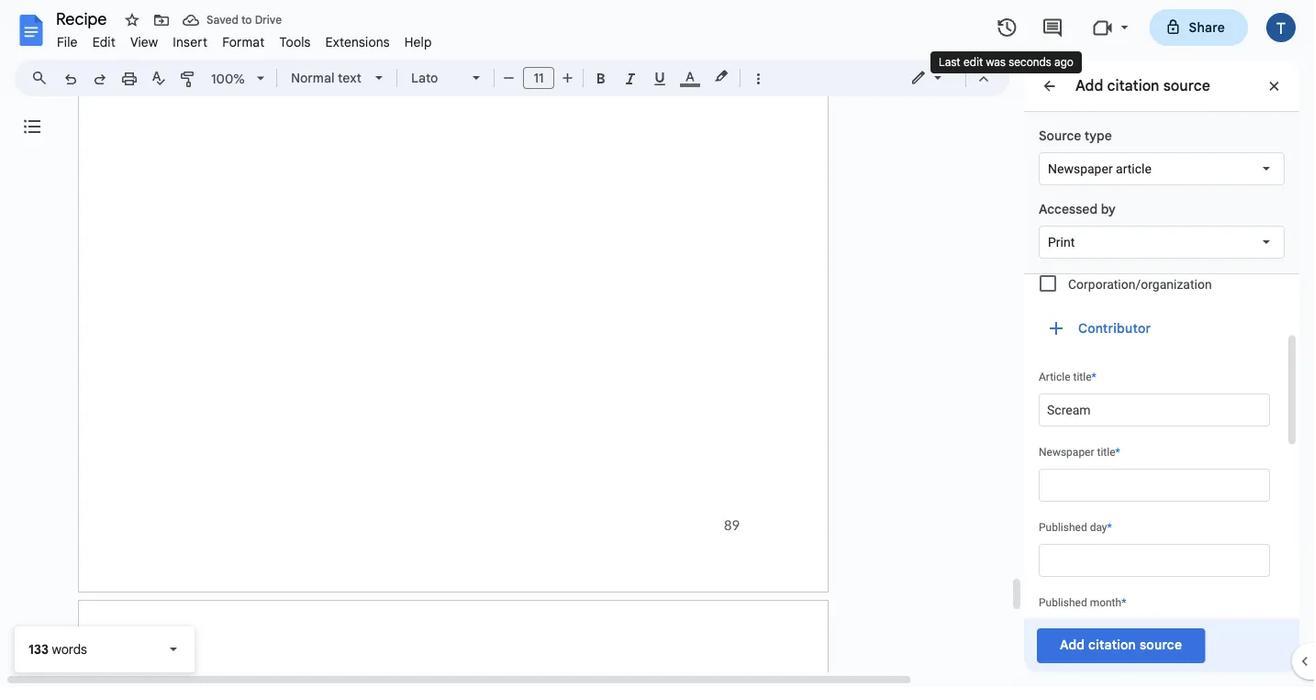 Task type: locate. For each thing, give the bounding box(es) containing it.
1 vertical spatial published
[[1039, 597, 1088, 610]]

add citation source
[[1076, 76, 1211, 95], [1060, 637, 1183, 653]]

month
[[1090, 597, 1122, 610]]

Zoom field
[[204, 65, 273, 93]]

type
[[1085, 128, 1113, 144]]

insert menu item
[[166, 31, 215, 53]]

newspaper article
[[1048, 161, 1152, 176]]

article
[[1116, 161, 1152, 176]]

1 vertical spatial add citation source
[[1060, 637, 1183, 653]]

newspaper
[[1048, 161, 1113, 176], [1039, 446, 1095, 459]]

tools menu item
[[272, 31, 318, 53]]

add up type
[[1076, 76, 1104, 95]]

published month *
[[1039, 597, 1127, 610]]

share
[[1189, 19, 1226, 35]]

insert
[[173, 34, 208, 50]]

title right article
[[1074, 371, 1092, 384]]

menu bar inside menu bar banner
[[50, 24, 439, 54]]

edit menu item
[[85, 31, 123, 53]]

1 vertical spatial title
[[1098, 446, 1116, 459]]

newspaper down article title *
[[1039, 446, 1095, 459]]

add down the published month *
[[1060, 637, 1085, 653]]

published for published day
[[1039, 521, 1088, 534]]

* right article
[[1092, 371, 1097, 384]]

* up published day (recommended) text field
[[1108, 521, 1112, 534]]

print option
[[1048, 233, 1075, 252]]

font list. lato selected. option
[[411, 65, 462, 91]]

* up newspaper title (recommended) text box
[[1116, 446, 1121, 459]]

*
[[1092, 371, 1097, 384], [1116, 446, 1121, 459], [1108, 521, 1112, 534], [1122, 597, 1127, 610]]

0 vertical spatial title
[[1074, 371, 1092, 384]]

Menus field
[[23, 65, 63, 91]]

newspaper for newspaper title *
[[1039, 446, 1095, 459]]

add citation source up type
[[1076, 76, 1211, 95]]

print
[[1048, 235, 1075, 250]]

1 vertical spatial add
[[1060, 637, 1085, 653]]

share button
[[1150, 9, 1249, 46]]

title for newspaper title
[[1098, 446, 1116, 459]]

contributor
[[1079, 321, 1152, 337]]

text color image
[[680, 65, 701, 87]]

source
[[1164, 76, 1211, 95], [1140, 637, 1183, 653]]

menu bar banner
[[0, 0, 1315, 688]]

1 vertical spatial source
[[1140, 637, 1183, 653]]

2 published from the top
[[1039, 597, 1088, 610]]

contributor button
[[1039, 312, 1166, 345]]

1 horizontal spatial title
[[1098, 446, 1116, 459]]

file
[[57, 34, 78, 50]]

published day *
[[1039, 521, 1112, 534]]

normal
[[291, 70, 335, 86]]

title
[[1074, 371, 1092, 384], [1098, 446, 1116, 459]]

menu bar
[[50, 24, 439, 54]]

newspaper down source type
[[1048, 161, 1113, 176]]

to
[[241, 13, 252, 27]]

newspaper inside "option"
[[1048, 161, 1113, 176]]

add citation source application
[[0, 0, 1315, 688]]

0 horizontal spatial title
[[1074, 371, 1092, 384]]

menu bar containing file
[[50, 24, 439, 54]]

citation down month at the bottom right of page
[[1089, 637, 1137, 653]]

saved
[[207, 13, 239, 27]]

1 vertical spatial citation
[[1089, 637, 1137, 653]]

citation
[[1108, 76, 1160, 95], [1089, 637, 1137, 653]]

Corporation/organization checkbox
[[1040, 275, 1057, 292]]

view
[[130, 34, 158, 50]]

* up the add citation source button
[[1122, 597, 1127, 610]]

add citation source down month at the bottom right of page
[[1060, 637, 1183, 653]]

newspaper for newspaper article
[[1048, 161, 1113, 176]]

0 vertical spatial newspaper
[[1048, 161, 1113, 176]]

text
[[338, 70, 362, 86]]

published left day
[[1039, 521, 1088, 534]]

source inside button
[[1140, 637, 1183, 653]]

Newspaper title (recommended) text field
[[1039, 469, 1271, 502]]

source down published day (recommended) text field
[[1140, 637, 1183, 653]]

title up newspaper title (recommended) text box
[[1098, 446, 1116, 459]]

1 published from the top
[[1039, 521, 1088, 534]]

citation up type
[[1108, 76, 1160, 95]]

words
[[52, 642, 87, 658]]

* for published month *
[[1122, 597, 1127, 610]]

add
[[1076, 76, 1104, 95], [1060, 637, 1085, 653]]

published left month at the bottom right of page
[[1039, 597, 1088, 610]]

Rename text field
[[50, 7, 118, 29]]

accessed by
[[1039, 201, 1116, 217]]

newspaper article option
[[1048, 160, 1152, 178]]

published
[[1039, 521, 1088, 534], [1039, 597, 1088, 610]]

1 vertical spatial newspaper
[[1039, 446, 1095, 459]]

Zoom text field
[[207, 66, 251, 92]]

saved to drive button
[[178, 7, 287, 33]]

0 vertical spatial published
[[1039, 521, 1088, 534]]

source down share "button"
[[1164, 76, 1211, 95]]

extensions
[[326, 34, 390, 50]]



Task type: vqa. For each thing, say whether or not it's contained in the screenshot.
Newsletter 'application'
no



Task type: describe. For each thing, give the bounding box(es) containing it.
133
[[28, 642, 49, 658]]

* for published day *
[[1108, 521, 1112, 534]]

saved to drive
[[207, 13, 282, 27]]

highlight color image
[[712, 65, 732, 87]]

newspaper title *
[[1039, 446, 1121, 459]]

corporation/organization
[[1069, 277, 1212, 292]]

Font size text field
[[524, 67, 554, 89]]

Font size field
[[523, 67, 562, 90]]

title for article title
[[1074, 371, 1092, 384]]

normal text
[[291, 70, 362, 86]]

article
[[1039, 371, 1071, 384]]

* for article title *
[[1092, 371, 1097, 384]]

0 vertical spatial citation
[[1108, 76, 1160, 95]]

article title *
[[1039, 371, 1097, 384]]

accessed
[[1039, 201, 1098, 217]]

source type
[[1039, 128, 1113, 144]]

0 vertical spatial add citation source
[[1076, 76, 1211, 95]]

0 vertical spatial source
[[1164, 76, 1211, 95]]

lato
[[411, 70, 438, 86]]

format menu item
[[215, 31, 272, 53]]

by
[[1101, 201, 1116, 217]]

file menu item
[[50, 31, 85, 53]]

source
[[1039, 128, 1082, 144]]

edit
[[92, 34, 116, 50]]

drive
[[255, 13, 282, 27]]

133 words
[[28, 642, 87, 658]]

format
[[222, 34, 265, 50]]

Published day (recommended) text field
[[1039, 544, 1271, 577]]

styles list. normal text selected. option
[[291, 65, 364, 91]]

citation inside button
[[1089, 637, 1137, 653]]

0 vertical spatial add
[[1076, 76, 1104, 95]]

day
[[1090, 521, 1108, 534]]

add citation source button
[[1037, 629, 1206, 664]]

published for published month
[[1039, 597, 1088, 610]]

help
[[405, 34, 432, 50]]

main toolbar
[[54, 0, 773, 380]]

extensions menu item
[[318, 31, 397, 53]]

add citation source inside button
[[1060, 637, 1183, 653]]

add inside button
[[1060, 637, 1085, 653]]

tools
[[279, 34, 311, 50]]

view menu item
[[123, 31, 166, 53]]

* for newspaper title *
[[1116, 446, 1121, 459]]

help menu item
[[397, 31, 439, 53]]

mode and view toolbar
[[897, 60, 999, 96]]

Article title (recommended) text field
[[1039, 394, 1271, 427]]

Star checkbox
[[119, 7, 145, 33]]



